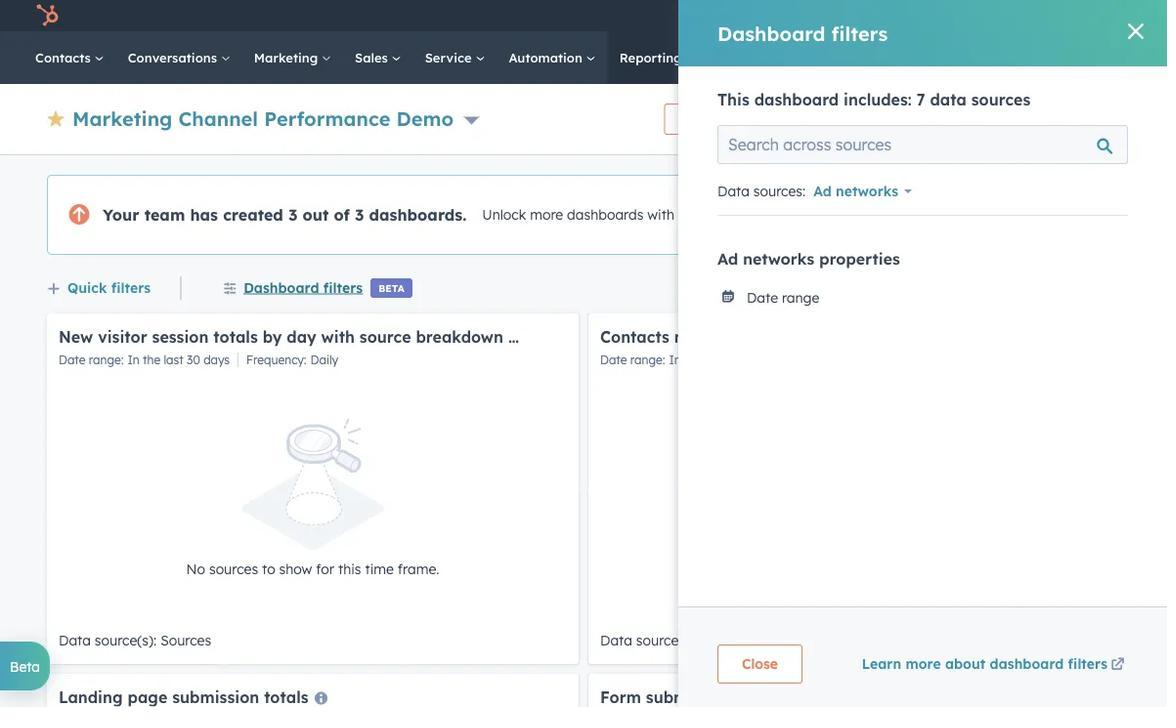 Task type: vqa. For each thing, say whether or not it's contained in the screenshot.
Pagination navigation
no



Task type: locate. For each thing, give the bounding box(es) containing it.
dashboard for this
[[754, 90, 839, 109]]

data right beta button
[[59, 632, 91, 650]]

in down visitor
[[128, 353, 139, 368]]

dashboard down this on the right of page
[[721, 112, 781, 127]]

3 right of
[[355, 205, 364, 225]]

notifications button
[[988, 0, 1021, 31]]

days down recently
[[745, 353, 771, 368]]

totals inside button
[[738, 688, 782, 707]]

menu containing self made
[[730, 0, 1144, 39]]

1 vertical spatial contacts
[[600, 327, 669, 347]]

1 by from the left
[[263, 327, 282, 347]]

1 horizontal spatial in
[[669, 353, 681, 368]]

1 horizontal spatial dashboards
[[849, 280, 929, 297]]

Search HubSpot search field
[[892, 41, 1132, 74]]

0 horizontal spatial upgrade
[[763, 9, 818, 25]]

source(s): left sources
[[95, 632, 157, 650]]

contacts down "hubspot" link
[[35, 49, 95, 65]]

1 last from the left
[[164, 353, 183, 368]]

ad for ad networks
[[813, 183, 832, 200]]

manage
[[789, 280, 845, 297]]

0 vertical spatial contacts
[[35, 49, 95, 65]]

last down 'most'
[[705, 353, 725, 368]]

1 horizontal spatial source(s):
[[636, 632, 698, 650]]

marketing
[[254, 49, 322, 65], [72, 106, 172, 130]]

breakdown
[[416, 327, 503, 347]]

1 horizontal spatial date
[[600, 353, 627, 368]]

0 horizontal spatial totals
[[213, 327, 258, 347]]

date for date range: in the last 30 days
[[59, 353, 86, 368]]

1 vertical spatial created
[[785, 327, 845, 347]]

marketing inside popup button
[[72, 106, 172, 130]]

2 horizontal spatial contacts
[[702, 632, 760, 650]]

2 horizontal spatial data
[[717, 183, 750, 200]]

0 horizontal spatial data
[[59, 632, 91, 650]]

ruby anderson image
[[1033, 7, 1050, 24]]

source
[[360, 327, 411, 347], [874, 327, 926, 347]]

0 horizontal spatial in
[[128, 353, 139, 368]]

ad inside popup button
[[813, 183, 832, 200]]

menu
[[730, 0, 1144, 39]]

date inside new visitor session totals by day with source breakdown element
[[59, 353, 86, 368]]

1 horizontal spatial upgrade
[[1016, 206, 1075, 223]]

0 vertical spatial dashboard
[[754, 90, 839, 109]]

ad networks button
[[813, 178, 912, 205]]

sources left to
[[209, 561, 258, 578]]

1 horizontal spatial the
[[684, 353, 702, 368]]

1 horizontal spatial totals
[[264, 688, 308, 707]]

source down date range button
[[874, 327, 926, 347]]

1 vertical spatial dashboards
[[849, 280, 929, 297]]

2 source(s): from the left
[[636, 632, 698, 650]]

form submission totals button
[[588, 674, 1120, 708]]

source(s):
[[95, 632, 157, 650], [636, 632, 698, 650]]

3 left out
[[288, 205, 298, 225]]

0 horizontal spatial dashboard filters
[[244, 279, 363, 296]]

0 vertical spatial dashboard
[[717, 21, 825, 45]]

0 horizontal spatial contacts
[[35, 49, 95, 65]]

last down 'session'
[[164, 353, 183, 368]]

dashboard inside button
[[721, 112, 781, 127]]

marketing channel performance demo banner
[[47, 98, 1120, 135]]

by for created
[[850, 327, 869, 347]]

1 3 from the left
[[288, 205, 298, 225]]

1 vertical spatial dashboard
[[244, 279, 319, 296]]

channel
[[178, 106, 258, 130]]

dashboard filters
[[717, 21, 888, 45], [244, 279, 363, 296]]

marketing down conversations
[[72, 106, 172, 130]]

networks for ad networks
[[836, 183, 898, 200]]

dashboard for create
[[721, 112, 781, 127]]

days
[[203, 353, 230, 368], [745, 353, 771, 368]]

ad down the suite
[[717, 249, 738, 269]]

by up frequency:
[[263, 327, 282, 347]]

0 horizontal spatial marketing
[[72, 106, 172, 130]]

contacts up close
[[702, 632, 760, 650]]

sources down search hubspot search box
[[971, 90, 1031, 109]]

in down 'most'
[[669, 353, 681, 368]]

this
[[338, 561, 361, 578]]

0 horizontal spatial source(s):
[[95, 632, 157, 650]]

quick
[[67, 279, 107, 296]]

created for 3
[[223, 205, 283, 225]]

2 days from the left
[[745, 353, 771, 368]]

0 vertical spatial created
[[223, 205, 283, 225]]

1 vertical spatial networks
[[743, 249, 814, 269]]

more right learn
[[906, 655, 941, 672]]

1 vertical spatial with
[[321, 327, 355, 347]]

in
[[128, 353, 139, 368], [669, 353, 681, 368]]

dashboards
[[567, 206, 644, 224], [849, 280, 929, 297]]

self
[[1054, 7, 1077, 23]]

0 horizontal spatial source
[[360, 327, 411, 347]]

networks up date range
[[743, 249, 814, 269]]

2 last from the left
[[705, 353, 725, 368]]

created
[[223, 205, 283, 225], [785, 327, 845, 347]]

frame.
[[398, 561, 439, 578]]

more for unlock
[[530, 206, 563, 224]]

0 horizontal spatial last
[[164, 353, 183, 368]]

0 vertical spatial networks
[[836, 183, 898, 200]]

dashboard
[[717, 21, 825, 45], [244, 279, 319, 296]]

last
[[164, 353, 183, 368], [705, 353, 725, 368]]

0 horizontal spatial beta
[[10, 658, 40, 675]]

totals for session
[[213, 327, 258, 347]]

2 3 from the left
[[355, 205, 364, 225]]

performance
[[264, 106, 390, 130]]

2 horizontal spatial totals
[[738, 688, 782, 707]]

totals
[[213, 327, 258, 347], [264, 688, 308, 707], [738, 688, 782, 707]]

ad networks properties row group
[[717, 239, 1128, 318]]

dashboards left crm
[[567, 206, 644, 224]]

1 horizontal spatial submission
[[646, 688, 733, 707]]

dashboard up this on the right of page
[[717, 21, 825, 45]]

source(s): inside contacts most recently created by source element
[[636, 632, 698, 650]]

0 horizontal spatial by
[[263, 327, 282, 347]]

0 horizontal spatial networks
[[743, 249, 814, 269]]

0 horizontal spatial dashboard
[[244, 279, 319, 296]]

in inside contacts most recently created by source date range: in the last 30 days
[[669, 353, 681, 368]]

created down range on the top right of the page
[[785, 327, 845, 347]]

link opens in a new window image
[[1111, 654, 1125, 677], [1111, 659, 1125, 672]]

dashboard right this on the right of page
[[754, 90, 839, 109]]

0 horizontal spatial range:
[[89, 353, 124, 368]]

menu item
[[914, 0, 947, 31]]

1 horizontal spatial contacts
[[600, 327, 669, 347]]

contacts link
[[23, 31, 116, 84]]

0 horizontal spatial 3
[[288, 205, 298, 225]]

2 by from the left
[[850, 327, 869, 347]]

1 horizontal spatial last
[[705, 353, 725, 368]]

range
[[782, 289, 819, 306]]

networks inside row group
[[743, 249, 814, 269]]

0 vertical spatial more
[[530, 206, 563, 224]]

search image
[[1122, 49, 1140, 66]]

1 horizontal spatial beta
[[378, 282, 405, 294]]

1 horizontal spatial 3
[[355, 205, 364, 225]]

1 days from the left
[[203, 353, 230, 368]]

data up the suite
[[717, 183, 750, 200]]

1 horizontal spatial source
[[874, 327, 926, 347]]

manage dashboards button
[[789, 277, 929, 300]]

calling icon button
[[834, 2, 868, 31]]

contacts inside contacts most recently created by source date range: in the last 30 days
[[600, 327, 669, 347]]

created inside contacts most recently created by source date range: in the last 30 days
[[785, 327, 845, 347]]

your team has created 3 out of 3 dashboards.
[[103, 205, 467, 225]]

data inside new visitor session totals by day with source breakdown element
[[59, 632, 91, 650]]

hubspot image
[[35, 4, 59, 27]]

1 vertical spatial ad
[[717, 249, 738, 269]]

crm
[[678, 206, 708, 224]]

most
[[674, 327, 713, 347]]

1 vertical spatial upgrade
[[1016, 206, 1075, 223]]

0 vertical spatial upgrade
[[763, 9, 818, 25]]

0 horizontal spatial sources
[[209, 561, 258, 578]]

upgrade down add at right top
[[1016, 206, 1075, 223]]

0 horizontal spatial with
[[321, 327, 355, 347]]

1 vertical spatial beta
[[10, 658, 40, 675]]

1 30 from the left
[[187, 353, 200, 368]]

1 horizontal spatial sources
[[971, 90, 1031, 109]]

settings link
[[947, 0, 988, 31]]

with left crm
[[647, 206, 674, 224]]

1 vertical spatial more
[[906, 655, 941, 672]]

2 in from the left
[[669, 353, 681, 368]]

0 vertical spatial dashboard filters
[[717, 21, 888, 45]]

data for contacts most recently created by source
[[600, 632, 632, 650]]

0 horizontal spatial date
[[59, 353, 86, 368]]

0 vertical spatial marketing
[[254, 49, 322, 65]]

1 submission from the left
[[172, 688, 259, 707]]

contacts most recently created by source element
[[588, 314, 1120, 665]]

sources:
[[753, 183, 806, 200]]

3
[[288, 205, 298, 225], [355, 205, 364, 225]]

1 horizontal spatial data
[[600, 632, 632, 650]]

by inside contacts most recently created by source date range: in the last 30 days
[[850, 327, 869, 347]]

1 the from the left
[[143, 353, 160, 368]]

of
[[334, 205, 350, 225]]

1 horizontal spatial with
[[647, 206, 674, 224]]

service link
[[413, 31, 497, 84]]

ad right sources:
[[813, 183, 832, 200]]

days inside contacts most recently created by source date range: in the last 30 days
[[745, 353, 771, 368]]

by down manage dashboards button on the right top of page
[[850, 327, 869, 347]]

frequency:
[[246, 353, 307, 368]]

0 horizontal spatial created
[[223, 205, 283, 225]]

2 the from the left
[[684, 353, 702, 368]]

new visitor session totals by day with source breakdown
[[59, 327, 503, 347]]

networks inside popup button
[[836, 183, 898, 200]]

0 vertical spatial beta
[[378, 282, 405, 294]]

with up daily
[[321, 327, 355, 347]]

the down 'session'
[[143, 353, 160, 368]]

networks up properties
[[836, 183, 898, 200]]

contacts left 'most'
[[600, 327, 669, 347]]

1 horizontal spatial created
[[785, 327, 845, 347]]

2 horizontal spatial date
[[747, 289, 778, 306]]

data inside contacts most recently created by source element
[[600, 632, 632, 650]]

submission down sources
[[172, 688, 259, 707]]

data source(s): contacts
[[600, 632, 760, 650]]

0 horizontal spatial more
[[530, 206, 563, 224]]

1 range: from the left
[[89, 353, 124, 368]]

conversations
[[128, 49, 221, 65]]

0 horizontal spatial ad
[[717, 249, 738, 269]]

marketing up marketing channel performance demo popup button
[[254, 49, 322, 65]]

date inside button
[[747, 289, 778, 306]]

ad inside row group
[[717, 249, 738, 269]]

dashboard right about
[[990, 655, 1064, 672]]

1 vertical spatial marketing
[[72, 106, 172, 130]]

1 in from the left
[[128, 353, 139, 368]]

the
[[143, 353, 160, 368], [684, 353, 702, 368]]

source(s): for contacts most recently created by source
[[636, 632, 698, 650]]

beta
[[378, 282, 405, 294], [10, 658, 40, 675]]

1 horizontal spatial more
[[906, 655, 941, 672]]

0 horizontal spatial days
[[203, 353, 230, 368]]

no sources to show for this time frame.
[[186, 561, 439, 578]]

0 horizontal spatial the
[[143, 353, 160, 368]]

data for new visitor session totals by day with source breakdown
[[59, 632, 91, 650]]

sources
[[971, 90, 1031, 109], [209, 561, 258, 578]]

2 range: from the left
[[630, 353, 665, 368]]

dashboard up new visitor session totals by day with source breakdown
[[244, 279, 319, 296]]

data up form
[[600, 632, 632, 650]]

the down 'most'
[[684, 353, 702, 368]]

0 vertical spatial ad
[[813, 183, 832, 200]]

submission down data source(s): contacts
[[646, 688, 733, 707]]

1 horizontal spatial days
[[745, 353, 771, 368]]

source(s): up form submission totals
[[636, 632, 698, 650]]

1 horizontal spatial dashboard filters
[[717, 21, 888, 45]]

source left 'breakdown'
[[360, 327, 411, 347]]

dashboard inside 'button'
[[244, 279, 319, 296]]

submission
[[172, 688, 259, 707], [646, 688, 733, 707]]

1 horizontal spatial 30
[[728, 353, 742, 368]]

0 horizontal spatial submission
[[172, 688, 259, 707]]

1 horizontal spatial range:
[[630, 353, 665, 368]]

1 horizontal spatial by
[[850, 327, 869, 347]]

1 vertical spatial dashboard
[[721, 112, 781, 127]]

2 source from the left
[[874, 327, 926, 347]]

visitor
[[98, 327, 147, 347]]

upgrade right upgrade image
[[763, 9, 818, 25]]

marketing for marketing
[[254, 49, 322, 65]]

totals inside "button"
[[264, 688, 308, 707]]

the inside new visitor session totals by day with source breakdown element
[[143, 353, 160, 368]]

share
[[944, 112, 976, 127]]

date
[[747, 289, 778, 306], [59, 353, 86, 368], [600, 353, 627, 368]]

30 down recently
[[728, 353, 742, 368]]

range:
[[89, 353, 124, 368], [630, 353, 665, 368]]

close button
[[717, 645, 802, 684]]

created right has at the left top
[[223, 205, 283, 225]]

unlock
[[482, 206, 526, 224]]

1 vertical spatial sources
[[209, 561, 258, 578]]

source(s): inside new visitor session totals by day with source breakdown element
[[95, 632, 157, 650]]

dashboards down properties
[[849, 280, 929, 297]]

2 30 from the left
[[728, 353, 742, 368]]

contacts
[[35, 49, 95, 65], [600, 327, 669, 347], [702, 632, 760, 650]]

learn
[[862, 655, 901, 672]]

form
[[600, 688, 641, 707]]

range: inside contacts most recently created by source date range: in the last 30 days
[[630, 353, 665, 368]]

0 horizontal spatial dashboards
[[567, 206, 644, 224]]

1 horizontal spatial networks
[[836, 183, 898, 200]]

30 down 'session'
[[187, 353, 200, 368]]

0 horizontal spatial 30
[[187, 353, 200, 368]]

share button
[[927, 104, 1004, 135]]

dashboard
[[754, 90, 839, 109], [721, 112, 781, 127], [990, 655, 1064, 672]]

days down 'session'
[[203, 353, 230, 368]]

1 horizontal spatial marketing
[[254, 49, 322, 65]]

notifications image
[[996, 9, 1013, 26]]

settings image
[[959, 9, 976, 26]]

1 source(s): from the left
[[95, 632, 157, 650]]

includes:
[[844, 90, 912, 109]]

1 horizontal spatial ad
[[813, 183, 832, 200]]

2 submission from the left
[[646, 688, 733, 707]]

1 vertical spatial dashboard filters
[[244, 279, 363, 296]]

more right unlock
[[530, 206, 563, 224]]



Task type: describe. For each thing, give the bounding box(es) containing it.
manage dashboards
[[789, 280, 929, 297]]

form submission totals
[[600, 688, 782, 707]]

actions
[[846, 112, 887, 127]]

date range: in the last 30 days
[[59, 353, 230, 368]]

marketing channel performance demo button
[[72, 104, 480, 132]]

marketplaces image
[[884, 9, 902, 26]]

hubspot link
[[23, 4, 73, 27]]

learn more about dashboard filters
[[862, 655, 1107, 672]]

for
[[316, 561, 334, 578]]

quick filters button
[[47, 276, 151, 301]]

unlock more dashboards with crm suite starter.
[[482, 206, 795, 224]]

30 inside contacts most recently created by source date range: in the last 30 days
[[728, 353, 742, 368]]

demo
[[396, 106, 454, 130]]

dashboards.
[[369, 205, 467, 225]]

upgrade image
[[742, 9, 759, 26]]

landing
[[59, 688, 123, 707]]

no
[[186, 561, 205, 578]]

close
[[742, 656, 778, 673]]

landing page submission totals button
[[47, 674, 579, 708]]

automation
[[509, 49, 586, 65]]

7
[[917, 90, 925, 109]]

show
[[279, 561, 312, 578]]

your
[[103, 205, 139, 225]]

2 link opens in a new window image from the top
[[1111, 659, 1125, 672]]

new visitor session totals by day with source breakdown element
[[47, 314, 579, 665]]

upgrade inside "link"
[[1016, 206, 1075, 223]]

0 vertical spatial sources
[[971, 90, 1031, 109]]

created for by
[[785, 327, 845, 347]]

frequency: daily
[[246, 353, 338, 368]]

data sources:
[[717, 183, 806, 200]]

suite
[[712, 206, 745, 224]]

has
[[190, 205, 218, 225]]

in inside new visitor session totals by day with source breakdown element
[[128, 353, 139, 368]]

filters inside 'button'
[[323, 279, 363, 296]]

day
[[287, 327, 316, 347]]

0 vertical spatial with
[[647, 206, 674, 224]]

date range
[[747, 289, 819, 306]]

page
[[128, 688, 167, 707]]

upgrade link
[[992, 195, 1100, 235]]

beta button
[[0, 642, 50, 691]]

days inside new visitor session totals by day with source breakdown element
[[203, 353, 230, 368]]

marketing for marketing channel performance demo
[[72, 106, 172, 130]]

range: inside new visitor session totals by day with source breakdown element
[[89, 353, 124, 368]]

reporting link
[[608, 31, 707, 84]]

date for date range
[[747, 289, 778, 306]]

time
[[365, 561, 394, 578]]

marketing channel performance demo
[[72, 106, 454, 130]]

the inside contacts most recently created by source date range: in the last 30 days
[[684, 353, 702, 368]]

beta inside button
[[10, 658, 40, 675]]

sales
[[355, 49, 392, 65]]

dashboard filters inside 'button'
[[244, 279, 363, 296]]

team
[[144, 205, 185, 225]]

1 source from the left
[[360, 327, 411, 347]]

actions button
[[830, 104, 915, 135]]

marketplaces button
[[873, 0, 914, 31]]

last inside new visitor session totals by day with source breakdown element
[[164, 353, 183, 368]]

learn more about dashboard filters link
[[862, 652, 1128, 677]]

ad for ad networks properties
[[717, 249, 738, 269]]

daily
[[310, 353, 338, 368]]

by for totals
[[263, 327, 282, 347]]

2 vertical spatial contacts
[[702, 632, 760, 650]]

to
[[262, 561, 275, 578]]

menu item inside menu
[[914, 0, 947, 31]]

close image
[[1128, 23, 1144, 39]]

add report button
[[1016, 104, 1120, 135]]

Search across sources search field
[[717, 125, 1128, 164]]

last inside contacts most recently created by source date range: in the last 30 days
[[705, 353, 725, 368]]

create dashboard
[[681, 112, 781, 127]]

starter.
[[748, 206, 795, 224]]

contacts most recently created by source date range: in the last 30 days
[[600, 327, 926, 368]]

service
[[425, 49, 475, 65]]

create dashboard button
[[664, 104, 818, 135]]

session
[[152, 327, 209, 347]]

data source(s): sources
[[59, 632, 211, 650]]

report
[[1058, 112, 1092, 127]]

self made
[[1054, 7, 1114, 23]]

conversations link
[[116, 31, 242, 84]]

totals for submission
[[264, 688, 308, 707]]

sources
[[160, 632, 211, 650]]

submission inside button
[[646, 688, 733, 707]]

ad networks
[[813, 183, 898, 200]]

1 link opens in a new window image from the top
[[1111, 654, 1125, 677]]

properties
[[819, 249, 900, 269]]

automation link
[[497, 31, 608, 84]]

reporting
[[619, 49, 686, 65]]

add
[[1032, 112, 1054, 127]]

source(s): for new visitor session totals by day with source breakdown
[[95, 632, 157, 650]]

2 vertical spatial dashboard
[[990, 655, 1064, 672]]

sources inside new visitor session totals by day with source breakdown element
[[209, 561, 258, 578]]

this dashboard includes: 7 data sources
[[717, 90, 1031, 109]]

sales link
[[343, 31, 413, 84]]

dashboard filters button
[[223, 276, 363, 301]]

30 inside new visitor session totals by day with source breakdown element
[[187, 353, 200, 368]]

landing page submission totals
[[59, 688, 308, 707]]

add report
[[1032, 112, 1092, 127]]

contacts for contacts most recently created by source date range: in the last 30 days
[[600, 327, 669, 347]]

submission inside "button"
[[172, 688, 259, 707]]

calling icon image
[[842, 10, 860, 27]]

marketing link
[[242, 31, 343, 84]]

networks for ad networks properties
[[743, 249, 814, 269]]

create
[[681, 112, 717, 127]]

made
[[1080, 7, 1114, 23]]

new
[[59, 327, 93, 347]]

dashboards inside button
[[849, 280, 929, 297]]

recently
[[718, 327, 781, 347]]

search button
[[1112, 41, 1149, 74]]

0 vertical spatial dashboards
[[567, 206, 644, 224]]

data
[[930, 90, 967, 109]]

filters inside button
[[111, 279, 151, 296]]

more for learn
[[906, 655, 941, 672]]

about
[[945, 655, 986, 672]]

1 horizontal spatial dashboard
[[717, 21, 825, 45]]

self made button
[[1021, 0, 1144, 31]]

contacts for contacts
[[35, 49, 95, 65]]

ad networks properties
[[717, 249, 900, 269]]

this
[[717, 90, 749, 109]]

date range button
[[717, 279, 1128, 318]]

quick filters
[[67, 279, 151, 296]]

date inside contacts most recently created by source date range: in the last 30 days
[[600, 353, 627, 368]]

source inside contacts most recently created by source date range: in the last 30 days
[[874, 327, 926, 347]]



